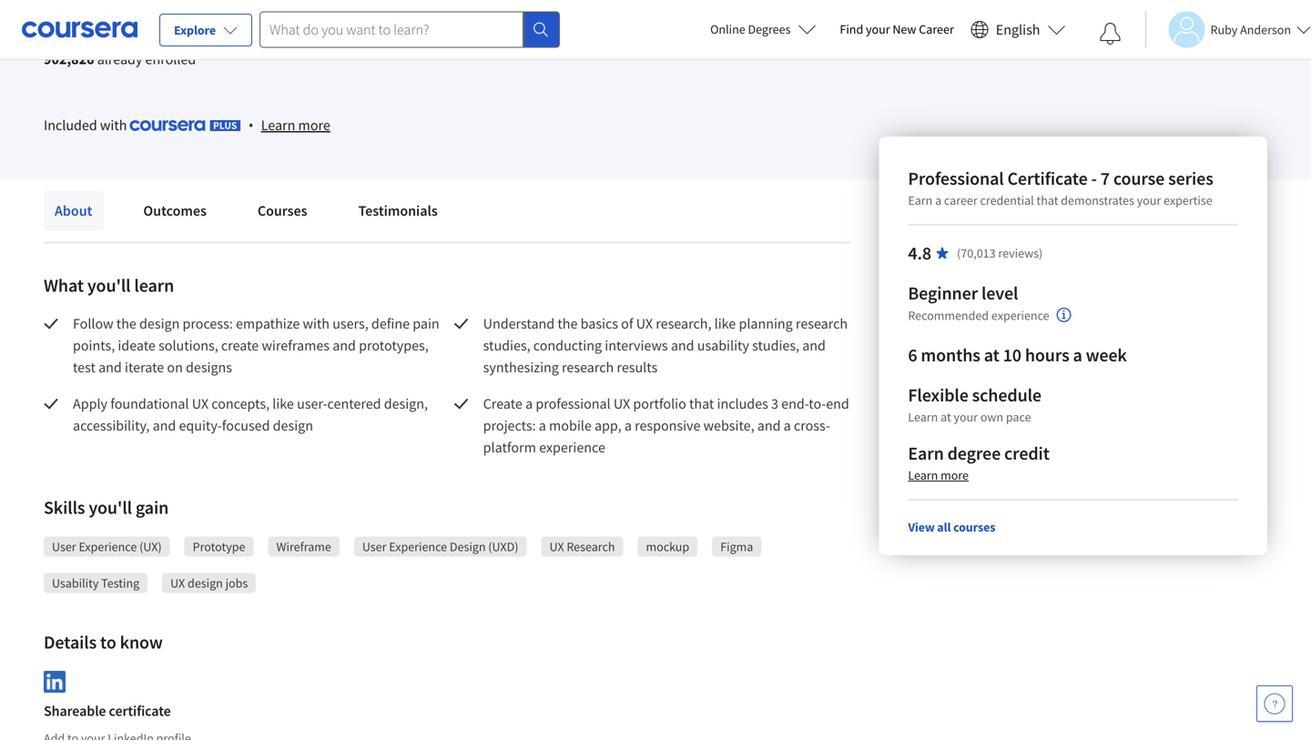 Task type: vqa. For each thing, say whether or not it's contained in the screenshot.
Ruby Anderson at the top right of the page
yes



Task type: describe. For each thing, give the bounding box(es) containing it.
explore button
[[159, 14, 252, 46]]

equity-
[[179, 417, 222, 435]]

like inside understand the basics of ux research, like planning research studies, conducting interviews and usability studies, and synthesizing research results
[[714, 315, 736, 333]]

prototypes,
[[359, 336, 429, 355]]

recommended
[[908, 307, 989, 324]]

to
[[100, 631, 116, 654]]

6
[[908, 344, 917, 366]]

about link
[[44, 191, 103, 231]]

months
[[921, 344, 980, 366]]

professional
[[536, 395, 611, 413]]

you'll for skills
[[89, 496, 132, 519]]

process:
[[183, 315, 233, 333]]

expertise
[[1164, 192, 1212, 208]]

a right app,
[[624, 417, 632, 435]]

(uxd)
[[488, 539, 518, 555]]

pace
[[1006, 409, 1031, 425]]

your inside professional certificate - 7 course series earn a career credential that demonstrates your expertise
[[1137, 192, 1161, 208]]

outcomes link
[[132, 191, 218, 231]]

concepts,
[[211, 395, 270, 413]]

projects:
[[483, 417, 536, 435]]

app,
[[594, 417, 622, 435]]

coursera plus image
[[130, 120, 241, 131]]

at inside flexible schedule learn at your own pace
[[941, 409, 951, 425]]

conducting
[[533, 336, 602, 355]]

starts dec 14
[[85, 7, 150, 22]]

credit
[[1004, 442, 1050, 465]]

end-
[[781, 395, 809, 413]]

courses
[[953, 519, 995, 535]]

What do you want to learn? text field
[[260, 11, 524, 48]]

series
[[1168, 167, 1213, 190]]

wireframes
[[262, 336, 330, 355]]

10
[[1003, 344, 1022, 366]]

• learn more
[[248, 115, 330, 135]]

experience inside create a professional ux portfolio that includes 3 end-to-end projects: a mobile app, a responsive website, and a cross- platform experience
[[539, 438, 605, 457]]

mockup
[[646, 539, 689, 555]]

financial
[[206, 9, 255, 26]]

shareable certificate
[[44, 702, 171, 720]]

user for user experience (ux)
[[52, 539, 76, 555]]

mobile
[[549, 417, 592, 435]]

online degrees button
[[696, 9, 831, 49]]

create
[[221, 336, 259, 355]]

learn
[[134, 274, 174, 297]]

usability
[[697, 336, 749, 355]]

testimonials link
[[347, 191, 449, 231]]

a inside professional certificate - 7 course series earn a career credential that demonstrates your expertise
[[935, 192, 942, 208]]

learn inside flexible schedule learn at your own pace
[[908, 409, 938, 425]]

flexible
[[908, 384, 968, 407]]

user-
[[297, 395, 327, 413]]

focused
[[222, 417, 270, 435]]

test
[[73, 358, 96, 376]]

ux left research
[[549, 539, 564, 555]]

designs
[[186, 358, 232, 376]]

902,826
[[44, 50, 94, 68]]

that inside create a professional ux portfolio that includes 3 end-to-end projects: a mobile app, a responsive website, and a cross- platform experience
[[689, 395, 714, 413]]

you'll for what
[[87, 274, 131, 297]]

on
[[167, 358, 183, 376]]

already
[[97, 50, 142, 68]]

about
[[55, 202, 92, 220]]

week
[[1086, 344, 1127, 366]]

1 horizontal spatial design
[[188, 575, 223, 591]]

learn more link for learn
[[261, 114, 330, 136]]

and right test
[[98, 358, 122, 376]]

beginner level
[[908, 282, 1018, 305]]

and inside create a professional ux portfolio that includes 3 end-to-end projects: a mobile app, a responsive website, and a cross- platform experience
[[757, 417, 781, 435]]

figma
[[720, 539, 753, 555]]

what
[[44, 274, 84, 297]]

wireframe
[[276, 539, 331, 555]]

pain
[[413, 315, 439, 333]]

a left week
[[1073, 344, 1082, 366]]

earn degree credit learn more
[[908, 442, 1050, 483]]

platform
[[483, 438, 536, 457]]

of
[[621, 315, 633, 333]]

6 months at 10 hours a week
[[908, 344, 1127, 366]]

create
[[483, 395, 522, 413]]

level
[[981, 282, 1018, 305]]

1 vertical spatial research
[[562, 358, 614, 376]]

starts dec 14 button
[[44, 0, 192, 34]]

1 studies, from the left
[[483, 336, 530, 355]]

ux right testing
[[170, 575, 185, 591]]

3
[[771, 395, 778, 413]]

information about difficulty level pre-requisites. image
[[1057, 308, 1071, 322]]

find
[[840, 21, 863, 37]]

recommended experience
[[908, 307, 1049, 324]]

earn inside professional certificate - 7 course series earn a career credential that demonstrates your expertise
[[908, 192, 933, 208]]

show notifications image
[[1099, 23, 1121, 45]]

results
[[617, 358, 658, 376]]

with inside the follow the design process: empathize with users, define pain points, ideate solutions, create wireframes and prototypes, test and iterate on designs
[[303, 315, 330, 333]]

empathize
[[236, 315, 300, 333]]

user for user experience design (uxd)
[[362, 539, 386, 555]]

available
[[278, 9, 326, 26]]

reviews)
[[998, 245, 1043, 261]]

aid
[[258, 9, 275, 26]]

degrees
[[748, 21, 791, 37]]

know
[[120, 631, 163, 654]]

all
[[937, 519, 951, 535]]

anderson
[[1240, 21, 1291, 38]]

usability testing
[[52, 575, 139, 591]]

included with
[[44, 116, 130, 134]]

and down users,
[[332, 336, 356, 355]]

a right create
[[525, 395, 533, 413]]

(70,013
[[957, 245, 996, 261]]

a left mobile
[[539, 417, 546, 435]]

apply
[[73, 395, 107, 413]]

learn more link for degree
[[908, 467, 969, 483]]

experience for design
[[389, 539, 447, 555]]

financial aid available
[[206, 9, 326, 26]]

coursera image
[[22, 15, 137, 44]]

help center image
[[1264, 693, 1286, 715]]

ux research
[[549, 539, 615, 555]]

more inside • learn more
[[298, 116, 330, 134]]

and inside apply foundational ux concepts, like user-centered design, accessibility, and equity-focused design
[[153, 417, 176, 435]]



Task type: locate. For each thing, give the bounding box(es) containing it.
1 vertical spatial learn
[[908, 409, 938, 425]]

design
[[450, 539, 486, 555]]

you'll up follow
[[87, 274, 131, 297]]

earn
[[908, 192, 933, 208], [908, 442, 944, 465]]

more inside earn degree credit learn more
[[941, 467, 969, 483]]

new
[[893, 21, 916, 37]]

experience down mobile
[[539, 438, 605, 457]]

more down degree
[[941, 467, 969, 483]]

solutions,
[[158, 336, 218, 355]]

ux inside understand the basics of ux research, like planning research studies, conducting interviews and usability studies, and synthesizing research results
[[636, 315, 653, 333]]

jobs
[[225, 575, 248, 591]]

0 vertical spatial at
[[984, 344, 999, 366]]

research
[[567, 539, 615, 555]]

experience
[[79, 539, 137, 555], [389, 539, 447, 555]]

that down certificate
[[1037, 192, 1058, 208]]

user up usability
[[52, 539, 76, 555]]

what you'll learn
[[44, 274, 174, 297]]

1 horizontal spatial experience
[[991, 307, 1049, 324]]

0 vertical spatial learn
[[261, 116, 295, 134]]

2 horizontal spatial design
[[273, 417, 313, 435]]

a down end-
[[784, 417, 791, 435]]

design down user-
[[273, 417, 313, 435]]

the for basics
[[558, 315, 578, 333]]

professional
[[908, 167, 1004, 190]]

that up website,
[[689, 395, 714, 413]]

1 experience from the left
[[79, 539, 137, 555]]

course
[[1113, 167, 1165, 190]]

7
[[1101, 167, 1110, 190]]

portfolio
[[633, 395, 686, 413]]

experience
[[991, 307, 1049, 324], [539, 438, 605, 457]]

learn up view
[[908, 467, 938, 483]]

0 vertical spatial research
[[796, 315, 848, 333]]

experience left design
[[389, 539, 447, 555]]

None search field
[[260, 11, 560, 48]]

accessibility,
[[73, 417, 150, 435]]

2 studies, from the left
[[752, 336, 799, 355]]

the for design
[[116, 315, 136, 333]]

0 horizontal spatial like
[[272, 395, 294, 413]]

1 user from the left
[[52, 539, 76, 555]]

902,826 already enrolled
[[44, 50, 196, 68]]

1 the from the left
[[116, 315, 136, 333]]

details
[[44, 631, 97, 654]]

design
[[139, 315, 180, 333], [273, 417, 313, 435], [188, 575, 223, 591]]

schedule
[[972, 384, 1042, 407]]

1 horizontal spatial that
[[1037, 192, 1058, 208]]

learn more link
[[261, 114, 330, 136], [908, 467, 969, 483]]

learn inside earn degree credit learn more
[[908, 467, 938, 483]]

view all courses
[[908, 519, 995, 535]]

design inside the follow the design process: empathize with users, define pain points, ideate solutions, create wireframes and prototypes, test and iterate on designs
[[139, 315, 180, 333]]

2 the from the left
[[558, 315, 578, 333]]

0 horizontal spatial that
[[689, 395, 714, 413]]

find your new career
[[840, 21, 954, 37]]

1 vertical spatial you'll
[[89, 496, 132, 519]]

you'll
[[87, 274, 131, 297], [89, 496, 132, 519]]

earn inside earn degree credit learn more
[[908, 442, 944, 465]]

1 horizontal spatial more
[[941, 467, 969, 483]]

create a professional ux portfolio that includes 3 end-to-end projects: a mobile app, a responsive website, and a cross- platform experience
[[483, 395, 852, 457]]

2 experience from the left
[[389, 539, 447, 555]]

and down "3"
[[757, 417, 781, 435]]

design inside apply foundational ux concepts, like user-centered design, accessibility, and equity-focused design
[[273, 417, 313, 435]]

0 vertical spatial experience
[[991, 307, 1049, 324]]

0 vertical spatial learn more link
[[261, 114, 330, 136]]

0 horizontal spatial experience
[[539, 438, 605, 457]]

ux right the of on the top of page
[[636, 315, 653, 333]]

0 horizontal spatial the
[[116, 315, 136, 333]]

user right the wireframe
[[362, 539, 386, 555]]

like up usability
[[714, 315, 736, 333]]

ux up app,
[[613, 395, 630, 413]]

courses
[[258, 202, 307, 220]]

apply foundational ux concepts, like user-centered design, accessibility, and equity-focused design
[[73, 395, 431, 435]]

with right 'included'
[[100, 116, 127, 134]]

experience for (ux)
[[79, 539, 137, 555]]

2 vertical spatial your
[[954, 409, 978, 425]]

define
[[371, 315, 410, 333]]

1 vertical spatial that
[[689, 395, 714, 413]]

ux inside create a professional ux portfolio that includes 3 end-to-end projects: a mobile app, a responsive website, and a cross- platform experience
[[613, 395, 630, 413]]

0 horizontal spatial at
[[941, 409, 951, 425]]

1 horizontal spatial learn more link
[[908, 467, 969, 483]]

that
[[1037, 192, 1058, 208], [689, 395, 714, 413]]

1 earn from the top
[[908, 192, 933, 208]]

design left the "jobs" on the bottom left of page
[[188, 575, 223, 591]]

(ux)
[[139, 539, 162, 555]]

the inside understand the basics of ux research, like planning research studies, conducting interviews and usability studies, and synthesizing research results
[[558, 315, 578, 333]]

0 vertical spatial you'll
[[87, 274, 131, 297]]

follow the design process: empathize with users, define pain points, ideate solutions, create wireframes and prototypes, test and iterate on designs
[[73, 315, 442, 376]]

1 vertical spatial with
[[303, 315, 330, 333]]

1 vertical spatial experience
[[539, 438, 605, 457]]

career
[[944, 192, 978, 208]]

your left own
[[954, 409, 978, 425]]

1 vertical spatial earn
[[908, 442, 944, 465]]

1 horizontal spatial with
[[303, 315, 330, 333]]

experience down level
[[991, 307, 1049, 324]]

2 earn from the top
[[908, 442, 944, 465]]

website,
[[703, 417, 754, 435]]

1 horizontal spatial at
[[984, 344, 999, 366]]

and down foundational
[[153, 417, 176, 435]]

your inside flexible schedule learn at your own pace
[[954, 409, 978, 425]]

gain
[[136, 496, 169, 519]]

earn left 'career'
[[908, 192, 933, 208]]

with up wireframes
[[303, 315, 330, 333]]

end
[[826, 395, 849, 413]]

0 horizontal spatial experience
[[79, 539, 137, 555]]

1 horizontal spatial your
[[954, 409, 978, 425]]

0 horizontal spatial your
[[866, 21, 890, 37]]

english button
[[963, 0, 1073, 59]]

the up conducting
[[558, 315, 578, 333]]

research right planning
[[796, 315, 848, 333]]

0 horizontal spatial user
[[52, 539, 76, 555]]

basics
[[581, 315, 618, 333]]

research down conducting
[[562, 358, 614, 376]]

at left 10 at right top
[[984, 344, 999, 366]]

interviews
[[605, 336, 668, 355]]

understand
[[483, 315, 555, 333]]

ux
[[636, 315, 653, 333], [192, 395, 209, 413], [613, 395, 630, 413], [549, 539, 564, 555], [170, 575, 185, 591]]

earn left degree
[[908, 442, 944, 465]]

research,
[[656, 315, 712, 333]]

career
[[919, 21, 954, 37]]

0 horizontal spatial more
[[298, 116, 330, 134]]

0 vertical spatial with
[[100, 116, 127, 134]]

design up ideate
[[139, 315, 180, 333]]

1 vertical spatial learn more link
[[908, 467, 969, 483]]

ux up equity-
[[192, 395, 209, 413]]

your right find
[[866, 21, 890, 37]]

1 vertical spatial like
[[272, 395, 294, 413]]

0 horizontal spatial design
[[139, 315, 180, 333]]

learn more link right •
[[261, 114, 330, 136]]

learn inside • learn more
[[261, 116, 295, 134]]

0 vertical spatial design
[[139, 315, 180, 333]]

1 horizontal spatial studies,
[[752, 336, 799, 355]]

2 vertical spatial learn
[[908, 467, 938, 483]]

certificate
[[109, 702, 171, 720]]

included
[[44, 116, 97, 134]]

your
[[866, 21, 890, 37], [1137, 192, 1161, 208], [954, 409, 978, 425]]

details to know
[[44, 631, 163, 654]]

follow
[[73, 315, 113, 333]]

-
[[1091, 167, 1097, 190]]

2 horizontal spatial your
[[1137, 192, 1161, 208]]

ruby
[[1210, 21, 1238, 38]]

studies, down planning
[[752, 336, 799, 355]]

like inside apply foundational ux concepts, like user-centered design, accessibility, and equity-focused design
[[272, 395, 294, 413]]

online
[[710, 21, 745, 37]]

the inside the follow the design process: empathize with users, define pain points, ideate solutions, create wireframes and prototypes, test and iterate on designs
[[116, 315, 136, 333]]

0 horizontal spatial learn more link
[[261, 114, 330, 136]]

ux inside apply foundational ux concepts, like user-centered design, accessibility, and equity-focused design
[[192, 395, 209, 413]]

points,
[[73, 336, 115, 355]]

own
[[980, 409, 1003, 425]]

flexible schedule learn at your own pace
[[908, 384, 1042, 425]]

dec
[[117, 7, 136, 22]]

2 vertical spatial design
[[188, 575, 223, 591]]

1 vertical spatial at
[[941, 409, 951, 425]]

like left user-
[[272, 395, 294, 413]]

4.8
[[908, 242, 931, 264]]

0 vertical spatial more
[[298, 116, 330, 134]]

user
[[52, 539, 76, 555], [362, 539, 386, 555]]

courses link
[[247, 191, 318, 231]]

and up to- on the right of the page
[[802, 336, 826, 355]]

design,
[[384, 395, 428, 413]]

cross-
[[794, 417, 830, 435]]

•
[[248, 115, 254, 135]]

0 vertical spatial earn
[[908, 192, 933, 208]]

learn down flexible
[[908, 409, 938, 425]]

14
[[138, 7, 150, 22]]

synthesizing
[[483, 358, 559, 376]]

at down flexible
[[941, 409, 951, 425]]

learn more link down degree
[[908, 467, 969, 483]]

degree
[[947, 442, 1001, 465]]

view all courses link
[[908, 519, 995, 535]]

to-
[[809, 395, 826, 413]]

you'll up user experience (ux)
[[89, 496, 132, 519]]

0 horizontal spatial with
[[100, 116, 127, 134]]

0 horizontal spatial studies,
[[483, 336, 530, 355]]

1 horizontal spatial research
[[796, 315, 848, 333]]

1 vertical spatial design
[[273, 417, 313, 435]]

1 horizontal spatial experience
[[389, 539, 447, 555]]

1 horizontal spatial user
[[362, 539, 386, 555]]

experience up the usability testing
[[79, 539, 137, 555]]

find your new career link
[[831, 18, 963, 41]]

the up ideate
[[116, 315, 136, 333]]

certificate
[[1007, 167, 1088, 190]]

0 vertical spatial your
[[866, 21, 890, 37]]

more right •
[[298, 116, 330, 134]]

studies,
[[483, 336, 530, 355], [752, 336, 799, 355]]

the
[[116, 315, 136, 333], [558, 315, 578, 333]]

professional certificate - 7 course series earn a career credential that demonstrates your expertise
[[908, 167, 1213, 208]]

0 vertical spatial that
[[1037, 192, 1058, 208]]

1 horizontal spatial like
[[714, 315, 736, 333]]

online degrees
[[710, 21, 791, 37]]

0 vertical spatial like
[[714, 315, 736, 333]]

understand the basics of ux research, like planning research studies, conducting interviews and usability studies, and synthesizing research results
[[483, 315, 851, 376]]

learn right •
[[261, 116, 295, 134]]

1 horizontal spatial the
[[558, 315, 578, 333]]

2 user from the left
[[362, 539, 386, 555]]

your down course
[[1137, 192, 1161, 208]]

and down 'research,'
[[671, 336, 694, 355]]

english
[[996, 20, 1040, 39]]

1 vertical spatial your
[[1137, 192, 1161, 208]]

1 vertical spatial more
[[941, 467, 969, 483]]

that inside professional certificate - 7 course series earn a career credential that demonstrates your expertise
[[1037, 192, 1058, 208]]

0 horizontal spatial research
[[562, 358, 614, 376]]

studies, down understand
[[483, 336, 530, 355]]

a left 'career'
[[935, 192, 942, 208]]

includes
[[717, 395, 768, 413]]



